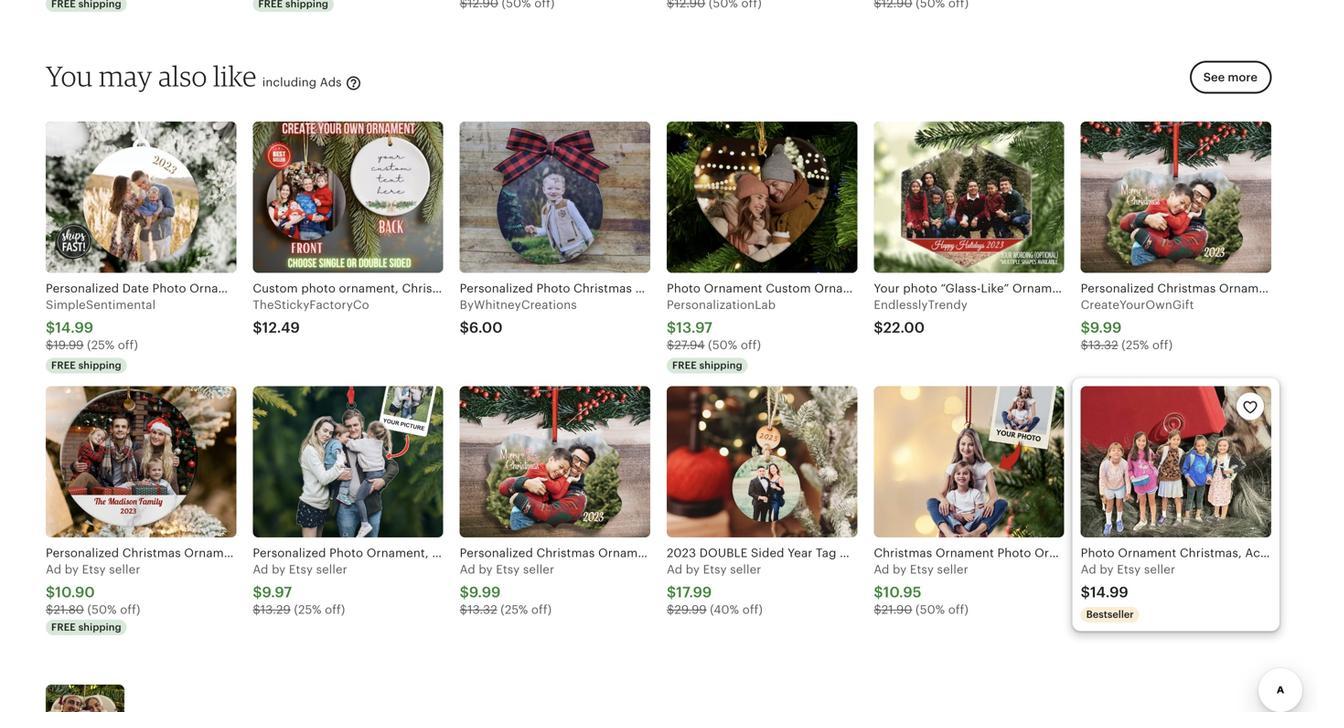 Task type: describe. For each thing, give the bounding box(es) containing it.
thestickyfactoryco
[[253, 298, 370, 312]]

a d b y etsy seller $ 10.90 $ 21.80 (50% off) free shipping
[[46, 563, 140, 634]]

personalized photo christmas ornament image
[[460, 122, 651, 273]]

y for 10.95
[[901, 563, 907, 577]]

a for 17.99
[[667, 563, 675, 577]]

13.32 inside a d b y etsy seller $ 9.99 $ 13.32 (25% off)
[[468, 604, 498, 617]]

$ inside endlesslytrendy $ 22.00
[[874, 320, 884, 336]]

b for 10.90
[[65, 563, 72, 577]]

21.90
[[882, 604, 913, 617]]

a for 9.99
[[460, 563, 468, 577]]

a for 10.95
[[874, 563, 883, 577]]

6.00
[[469, 320, 503, 336]]

personalized
[[460, 282, 533, 295]]

etsy for 9.99
[[496, 563, 520, 577]]

9.99 inside createyourowngift $ 9.99 $ 13.32 (25% off)
[[1091, 320, 1122, 336]]

etsy for 17.99
[[703, 563, 727, 577]]

a for 9.97
[[253, 563, 261, 577]]

etsy for 10.95
[[910, 563, 934, 577]]

y for 17.99
[[694, 563, 700, 577]]

a for 14.99
[[1081, 563, 1090, 577]]

your photo "glass-like" ornament - shatterproof acrylic ornament - christmas tree ornament - design your own ornament - picture ornament image
[[874, 122, 1065, 273]]

(25% inside a d b y etsy seller $ 9.99 $ 13.32 (25% off)
[[501, 604, 528, 617]]

9.99 inside a d b y etsy seller $ 9.99 $ 13.32 (25% off)
[[469, 585, 501, 601]]

free for 13.97
[[673, 360, 697, 371]]

19.99
[[53, 339, 84, 352]]

see
[[1204, 71, 1226, 84]]

y for 14.99
[[1108, 563, 1114, 577]]

0 vertical spatial personalized christmas ornament, custom christmas ornament, personalized ornament, custom ornament, photo christmas ornament image
[[1081, 122, 1272, 273]]

more
[[1228, 71, 1258, 84]]

d for 10.90
[[54, 563, 61, 577]]

off) inside personalizationlab $ 13.97 $ 27.94 (50% off) free shipping
[[741, 339, 762, 352]]

y for 10.90
[[72, 563, 79, 577]]

personalized photo christmas ornament bywhitneycreations $ 6.00
[[460, 282, 694, 336]]

b for 10.95
[[893, 563, 901, 577]]

(50% inside personalizationlab $ 13.97 $ 27.94 (50% off) free shipping
[[708, 339, 738, 352]]

etsy for 14.99
[[1118, 563, 1141, 577]]

b for 9.99
[[479, 563, 487, 577]]

etsy for 9.97
[[289, 563, 313, 577]]

personalized christmas ornaments with photo - custom picture text ornaments for christmas 2023, customized xmas tree decor image
[[46, 387, 236, 538]]

thestickyfactoryco $ 12.49
[[253, 298, 370, 336]]

13.29
[[261, 604, 291, 617]]

seller for 14.99
[[1145, 563, 1176, 577]]

off) inside a d b y etsy seller $ 9.99 $ 13.32 (25% off)
[[532, 604, 552, 617]]

personalized photo ornament, picture ornament christmas, family photo gifts, pet photo ornament, picture acrylic ornament, christmas gifts image
[[253, 387, 444, 538]]

9.97
[[262, 585, 292, 601]]

custom photo ornament, christmas double sided photo ornament, personalized christmas ornament front and back, tree ornament, custom ornament image
[[253, 122, 444, 273]]

see more button
[[1190, 61, 1272, 94]]

seller for 9.97
[[316, 563, 348, 577]]

endlesslytrendy
[[874, 298, 968, 312]]

d for 14.99
[[1089, 563, 1097, 577]]

ads
[[320, 75, 342, 89]]

a d b y etsy seller $ 10.95 $ 21.90 (50% off)
[[874, 563, 969, 617]]

shipping for 14.99
[[78, 360, 121, 371]]

like
[[213, 59, 257, 93]]

b for 17.99
[[686, 563, 694, 577]]

off) inside a d b y etsy seller $ 17.99 $ 29.99 (40% off)
[[743, 604, 763, 617]]

shipping inside a d b y etsy seller $ 10.90 $ 21.80 (50% off) free shipping
[[78, 622, 121, 634]]

may
[[99, 59, 153, 93]]

22.00
[[884, 320, 925, 336]]

ornament
[[636, 282, 694, 295]]

including
[[262, 75, 317, 89]]

y for 9.99
[[486, 563, 493, 577]]

(50% for 10.90
[[87, 604, 117, 617]]

17.99
[[677, 585, 712, 601]]

christmas
[[574, 282, 632, 295]]

13.97
[[677, 320, 713, 336]]

photo
[[537, 282, 571, 295]]

2023 double sided year tag custom photo ornament | personalized portrait family picture ornament | design your own photo ornament |ornaments image
[[667, 387, 858, 538]]

21.80
[[53, 604, 84, 617]]

(25% inside simplesentimental $ 14.99 $ 19.99 (25% off) free shipping
[[87, 339, 115, 352]]

14.99 inside the a d b y etsy seller $ 14.99 bestseller
[[1091, 585, 1129, 601]]



Task type: vqa. For each thing, say whether or not it's contained in the screenshot.
167.93
no



Task type: locate. For each thing, give the bounding box(es) containing it.
(50% down 10.95
[[916, 604, 945, 617]]

1 horizontal spatial 9.99
[[1091, 320, 1122, 336]]

14.99 up 19.99
[[55, 320, 93, 336]]

1 horizontal spatial 13.32
[[1089, 339, 1119, 352]]

seller inside a d b y etsy seller $ 9.99 $ 13.32 (25% off)
[[523, 563, 555, 577]]

6 b from the left
[[1100, 563, 1108, 577]]

personalizationlab $ 13.97 $ 27.94 (50% off) free shipping
[[667, 298, 776, 371]]

5 b from the left
[[893, 563, 901, 577]]

y inside a d b y etsy seller $ 10.95 $ 21.90 (50% off)
[[901, 563, 907, 577]]

a d b y etsy seller $ 9.99 $ 13.32 (25% off)
[[460, 563, 555, 617]]

seller for 10.90
[[109, 563, 140, 577]]

off)
[[118, 339, 138, 352], [741, 339, 762, 352], [1153, 339, 1173, 352], [120, 604, 140, 617], [325, 604, 345, 617], [532, 604, 552, 617], [743, 604, 763, 617], [949, 604, 969, 617]]

2 d from the left
[[261, 563, 269, 577]]

d inside a d b y etsy seller $ 10.90 $ 21.80 (50% off) free shipping
[[54, 563, 61, 577]]

1 a from the left
[[46, 563, 54, 577]]

(50% right 27.94
[[708, 339, 738, 352]]

seller
[[109, 563, 140, 577], [316, 563, 348, 577], [523, 563, 555, 577], [730, 563, 762, 577], [938, 563, 969, 577], [1145, 563, 1176, 577]]

free inside simplesentimental $ 14.99 $ 19.99 (25% off) free shipping
[[51, 360, 76, 371]]

seller for 17.99
[[730, 563, 762, 577]]

3 etsy from the left
[[496, 563, 520, 577]]

see more
[[1204, 71, 1258, 84]]

9.99
[[1091, 320, 1122, 336], [469, 585, 501, 601]]

seller for 9.99
[[523, 563, 555, 577]]

a inside a d b y etsy seller $ 17.99 $ 29.99 (40% off)
[[667, 563, 675, 577]]

(50% inside a d b y etsy seller $ 10.90 $ 21.80 (50% off) free shipping
[[87, 604, 117, 617]]

5 d from the left
[[882, 563, 890, 577]]

photo ornament custom ornament, personalized christmas ornament w/ text, picture ornament, first christmas tree decoration, christmas gifts image
[[667, 122, 858, 273]]

0 vertical spatial 14.99
[[55, 320, 93, 336]]

seller for 10.95
[[938, 563, 969, 577]]

0 horizontal spatial (50%
[[87, 604, 117, 617]]

y inside the a d b y etsy seller $ 14.99 bestseller
[[1108, 563, 1114, 577]]

shipping
[[78, 360, 121, 371], [700, 360, 743, 371], [78, 622, 121, 634]]

(40%
[[710, 604, 740, 617]]

shipping for 13.97
[[700, 360, 743, 371]]

free for 14.99
[[51, 360, 76, 371]]

bestseller
[[1087, 610, 1134, 621]]

(50% inside a d b y etsy seller $ 10.95 $ 21.90 (50% off)
[[916, 604, 945, 617]]

a inside a d b y etsy seller $ 10.95 $ 21.90 (50% off)
[[874, 563, 883, 577]]

etsy
[[82, 563, 106, 577], [289, 563, 313, 577], [496, 563, 520, 577], [703, 563, 727, 577], [910, 563, 934, 577], [1118, 563, 1141, 577]]

etsy inside a d b y etsy seller $ 9.97 $ 13.29 (25% off)
[[289, 563, 313, 577]]

simplesentimental
[[46, 298, 156, 312]]

1 y from the left
[[72, 563, 79, 577]]

b inside a d b y etsy seller $ 9.97 $ 13.29 (25% off)
[[272, 563, 280, 577]]

2 etsy from the left
[[289, 563, 313, 577]]

12.49
[[262, 320, 300, 336]]

4 etsy from the left
[[703, 563, 727, 577]]

d inside the a d b y etsy seller $ 14.99 bestseller
[[1089, 563, 1097, 577]]

you
[[46, 59, 93, 93]]

0 vertical spatial 9.99
[[1091, 320, 1122, 336]]

$ inside personalized photo christmas ornament bywhitneycreations $ 6.00
[[460, 320, 469, 336]]

etsy inside a d b y etsy seller $ 10.95 $ 21.90 (50% off)
[[910, 563, 934, 577]]

b inside a d b y etsy seller $ 10.95 $ 21.90 (50% off)
[[893, 563, 901, 577]]

etsy inside the a d b y etsy seller $ 14.99 bestseller
[[1118, 563, 1141, 577]]

$ inside the a d b y etsy seller $ 14.99 bestseller
[[1081, 585, 1091, 601]]

y inside a d b y etsy seller $ 9.99 $ 13.32 (25% off)
[[486, 563, 493, 577]]

1 vertical spatial 13.32
[[468, 604, 498, 617]]

14.99 up bestseller
[[1091, 585, 1129, 601]]

createyourowngift
[[1081, 298, 1195, 312]]

y inside a d b y etsy seller $ 9.97 $ 13.29 (25% off)
[[279, 563, 286, 577]]

5 etsy from the left
[[910, 563, 934, 577]]

(25% inside createyourowngift $ 9.99 $ 13.32 (25% off)
[[1122, 339, 1150, 352]]

etsy inside a d b y etsy seller $ 17.99 $ 29.99 (40% off)
[[703, 563, 727, 577]]

shipping down 19.99
[[78, 360, 121, 371]]

etsy for 10.90
[[82, 563, 106, 577]]

shipping down 27.94
[[700, 360, 743, 371]]

b inside a d b y etsy seller $ 10.90 $ 21.80 (50% off) free shipping
[[65, 563, 72, 577]]

13.32 inside createyourowngift $ 9.99 $ 13.32 (25% off)
[[1089, 339, 1119, 352]]

(50% down 10.90
[[87, 604, 117, 617]]

6 d from the left
[[1089, 563, 1097, 577]]

off) inside createyourowngift $ 9.99 $ 13.32 (25% off)
[[1153, 339, 1173, 352]]

27.94
[[675, 339, 705, 352]]

etsy inside a d b y etsy seller $ 10.90 $ 21.80 (50% off) free shipping
[[82, 563, 106, 577]]

free down 27.94
[[673, 360, 697, 371]]

1 vertical spatial personalized christmas ornament, custom christmas ornament, personalized ornament, custom ornament, photo christmas ornament image
[[460, 387, 651, 538]]

(25%
[[87, 339, 115, 352], [1122, 339, 1150, 352], [294, 604, 322, 617], [501, 604, 528, 617]]

d
[[54, 563, 61, 577], [261, 563, 269, 577], [468, 563, 476, 577], [675, 563, 683, 577], [882, 563, 890, 577], [1089, 563, 1097, 577]]

$ inside 'thestickyfactoryco $ 12.49'
[[253, 320, 262, 336]]

personalized date photo ornament | family picture ornament personalized family christmas ornament baby picture ornament image
[[46, 122, 236, 273]]

b for 9.97
[[272, 563, 280, 577]]

d inside a d b y etsy seller $ 10.95 $ 21.90 (50% off)
[[882, 563, 890, 577]]

d inside a d b y etsy seller $ 17.99 $ 29.99 (40% off)
[[675, 563, 683, 577]]

seller inside the a d b y etsy seller $ 14.99 bestseller
[[1145, 563, 1176, 577]]

2 b from the left
[[272, 563, 280, 577]]

off) inside simplesentimental $ 14.99 $ 19.99 (25% off) free shipping
[[118, 339, 138, 352]]

1 d from the left
[[54, 563, 61, 577]]

3 b from the left
[[479, 563, 487, 577]]

photo ornament christmas, acrylic ornament, custom family photo ornament, picture acrylic ornament, family ornaments,xmas gift, gift for mom image
[[1081, 387, 1272, 538]]

christmas ornament photo ornament, personalized ornament, custom family photo ornament, acrylic picture ornament, family ornaments image
[[874, 387, 1065, 538]]

seller inside a d b y etsy seller $ 10.90 $ 21.80 (50% off) free shipping
[[109, 563, 140, 577]]

personalizationlab
[[667, 298, 776, 312]]

3 a from the left
[[460, 563, 468, 577]]

a
[[46, 563, 54, 577], [253, 563, 261, 577], [460, 563, 468, 577], [667, 563, 675, 577], [874, 563, 883, 577], [1081, 563, 1090, 577]]

2 a from the left
[[253, 563, 261, 577]]

shipping inside personalizationlab $ 13.97 $ 27.94 (50% off) free shipping
[[700, 360, 743, 371]]

free inside personalizationlab $ 13.97 $ 27.94 (50% off) free shipping
[[673, 360, 697, 371]]

0 horizontal spatial 13.32
[[468, 604, 498, 617]]

a d b y etsy seller $ 9.97 $ 13.29 (25% off)
[[253, 563, 348, 617]]

5 seller from the left
[[938, 563, 969, 577]]

a d b y etsy seller $ 17.99 $ 29.99 (40% off)
[[667, 563, 763, 617]]

0 horizontal spatial 14.99
[[55, 320, 93, 336]]

10.95
[[884, 585, 922, 601]]

(50%
[[708, 339, 738, 352], [87, 604, 117, 617], [916, 604, 945, 617]]

2 seller from the left
[[316, 563, 348, 577]]

14.99 inside simplesentimental $ 14.99 $ 19.99 (25% off) free shipping
[[55, 320, 93, 336]]

0 vertical spatial 13.32
[[1089, 339, 1119, 352]]

2 horizontal spatial (50%
[[916, 604, 945, 617]]

5 y from the left
[[901, 563, 907, 577]]

seller inside a d b y etsy seller $ 10.95 $ 21.90 (50% off)
[[938, 563, 969, 577]]

4 y from the left
[[694, 563, 700, 577]]

d for 17.99
[[675, 563, 683, 577]]

bywhitneycreations
[[460, 298, 577, 312]]

d for 10.95
[[882, 563, 890, 577]]

off) inside a d b y etsy seller $ 10.95 $ 21.90 (50% off)
[[949, 604, 969, 617]]

6 seller from the left
[[1145, 563, 1176, 577]]

1 horizontal spatial 14.99
[[1091, 585, 1129, 601]]

13.32
[[1089, 339, 1119, 352], [468, 604, 498, 617]]

1 etsy from the left
[[82, 563, 106, 577]]

4 d from the left
[[675, 563, 683, 577]]

14.99
[[55, 320, 93, 336], [1091, 585, 1129, 601]]

y inside a d b y etsy seller $ 17.99 $ 29.99 (40% off)
[[694, 563, 700, 577]]

shipping down 21.80
[[78, 622, 121, 634]]

off) inside a d b y etsy seller $ 9.97 $ 13.29 (25% off)
[[325, 604, 345, 617]]

b inside a d b y etsy seller $ 17.99 $ 29.99 (40% off)
[[686, 563, 694, 577]]

y inside a d b y etsy seller $ 10.90 $ 21.80 (50% off) free shipping
[[72, 563, 79, 577]]

free
[[51, 360, 76, 371], [673, 360, 697, 371], [51, 622, 76, 634]]

1 seller from the left
[[109, 563, 140, 577]]

b for 14.99
[[1100, 563, 1108, 577]]

personalized christmas ornament, custom christmas ornament, personalized ornament, custom ornament, photo christmas ornament image
[[1081, 122, 1272, 273], [460, 387, 651, 538]]

d for 9.99
[[468, 563, 476, 577]]

simplesentimental $ 14.99 $ 19.99 (25% off) free shipping
[[46, 298, 156, 371]]

4 seller from the left
[[730, 563, 762, 577]]

a inside a d b y etsy seller $ 10.90 $ 21.80 (50% off) free shipping
[[46, 563, 54, 577]]

29.99
[[675, 604, 707, 617]]

a for 10.90
[[46, 563, 54, 577]]

d inside a d b y etsy seller $ 9.97 $ 13.29 (25% off)
[[261, 563, 269, 577]]

y
[[72, 563, 79, 577], [279, 563, 286, 577], [486, 563, 493, 577], [694, 563, 700, 577], [901, 563, 907, 577], [1108, 563, 1114, 577]]

$
[[46, 320, 55, 336], [253, 320, 262, 336], [460, 320, 469, 336], [667, 320, 677, 336], [874, 320, 884, 336], [1081, 320, 1091, 336], [46, 339, 53, 352], [667, 339, 675, 352], [1081, 339, 1089, 352], [46, 585, 55, 601], [253, 585, 262, 601], [460, 585, 469, 601], [667, 585, 677, 601], [874, 585, 884, 601], [1081, 585, 1091, 601], [46, 604, 53, 617], [253, 604, 261, 617], [460, 604, 468, 617], [667, 604, 675, 617], [874, 604, 882, 617]]

off) inside a d b y etsy seller $ 10.90 $ 21.80 (50% off) free shipping
[[120, 604, 140, 617]]

(25% inside a d b y etsy seller $ 9.97 $ 13.29 (25% off)
[[294, 604, 322, 617]]

createyourowngift $ 9.99 $ 13.32 (25% off)
[[1081, 298, 1195, 352]]

6 a from the left
[[1081, 563, 1090, 577]]

a d b y etsy seller $ 14.99 bestseller
[[1081, 563, 1176, 621]]

see more link
[[1185, 61, 1272, 105]]

1 vertical spatial 14.99
[[1091, 585, 1129, 601]]

0 horizontal spatial 9.99
[[469, 585, 501, 601]]

3 seller from the left
[[523, 563, 555, 577]]

6 etsy from the left
[[1118, 563, 1141, 577]]

b inside the a d b y etsy seller $ 14.99 bestseller
[[1100, 563, 1108, 577]]

free down 19.99
[[51, 360, 76, 371]]

10.90
[[55, 585, 95, 601]]

also
[[158, 59, 207, 93]]

6 y from the left
[[1108, 563, 1114, 577]]

a inside a d b y etsy seller $ 9.99 $ 13.32 (25% off)
[[460, 563, 468, 577]]

0 horizontal spatial personalized christmas ornament, custom christmas ornament, personalized ornament, custom ornament, photo christmas ornament image
[[460, 387, 651, 538]]

free down 21.80
[[51, 622, 76, 634]]

seller inside a d b y etsy seller $ 9.97 $ 13.29 (25% off)
[[316, 563, 348, 577]]

(50% for 10.95
[[916, 604, 945, 617]]

1 horizontal spatial (50%
[[708, 339, 738, 352]]

seller inside a d b y etsy seller $ 17.99 $ 29.99 (40% off)
[[730, 563, 762, 577]]

shipping inside simplesentimental $ 14.99 $ 19.99 (25% off) free shipping
[[78, 360, 121, 371]]

y for 9.97
[[279, 563, 286, 577]]

3 y from the left
[[486, 563, 493, 577]]

b inside a d b y etsy seller $ 9.99 $ 13.32 (25% off)
[[479, 563, 487, 577]]

3 d from the left
[[468, 563, 476, 577]]

1 b from the left
[[65, 563, 72, 577]]

d for 9.97
[[261, 563, 269, 577]]

etsy inside a d b y etsy seller $ 9.99 $ 13.32 (25% off)
[[496, 563, 520, 577]]

1 vertical spatial 9.99
[[469, 585, 501, 601]]

a inside the a d b y etsy seller $ 14.99 bestseller
[[1081, 563, 1090, 577]]

1 horizontal spatial personalized christmas ornament, custom christmas ornament, personalized ornament, custom ornament, photo christmas ornament image
[[1081, 122, 1272, 273]]

b
[[65, 563, 72, 577], [272, 563, 280, 577], [479, 563, 487, 577], [686, 563, 694, 577], [893, 563, 901, 577], [1100, 563, 1108, 577]]

d inside a d b y etsy seller $ 9.99 $ 13.32 (25% off)
[[468, 563, 476, 577]]

5 a from the left
[[874, 563, 883, 577]]

you may also like including ads
[[46, 59, 345, 93]]

endlesslytrendy $ 22.00
[[874, 298, 968, 336]]

a inside a d b y etsy seller $ 9.97 $ 13.29 (25% off)
[[253, 563, 261, 577]]

4 a from the left
[[667, 563, 675, 577]]

4 b from the left
[[686, 563, 694, 577]]

free inside a d b y etsy seller $ 10.90 $ 21.80 (50% off) free shipping
[[51, 622, 76, 634]]

2 y from the left
[[279, 563, 286, 577]]



